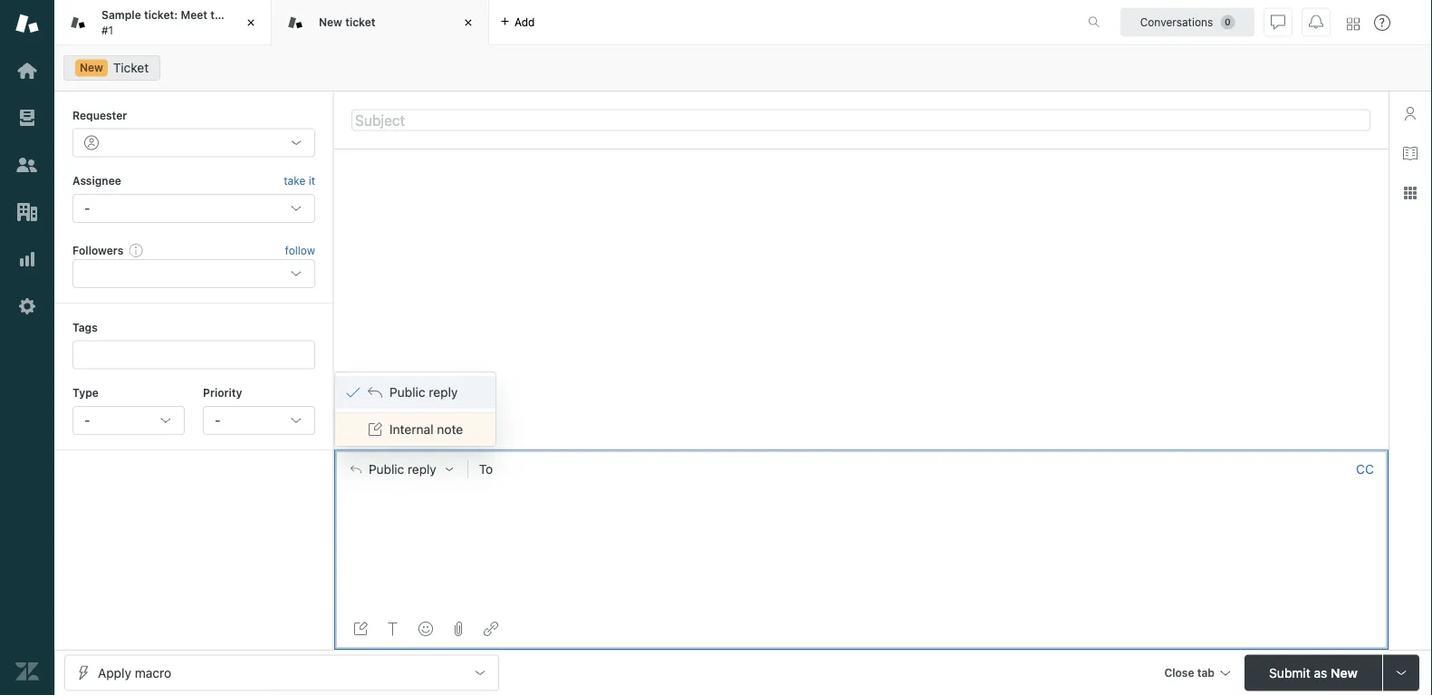 Task type: locate. For each thing, give the bounding box(es) containing it.
conversations
[[1141, 16, 1214, 29]]

customer context image
[[1404, 106, 1418, 121]]

reply down internal note
[[408, 462, 437, 477]]

1 vertical spatial new
[[80, 61, 103, 74]]

public reply menu item
[[335, 376, 496, 409]]

submit
[[1270, 665, 1311, 680]]

take it button
[[284, 172, 315, 190]]

tabs tab list
[[54, 0, 1069, 45]]

0 vertical spatial reply
[[429, 385, 458, 400]]

close image inside tab
[[242, 14, 260, 32]]

followers
[[72, 244, 123, 256]]

internal note
[[390, 422, 463, 437]]

0 horizontal spatial new
[[80, 61, 103, 74]]

public reply button
[[334, 451, 467, 489]]

assignee
[[72, 174, 121, 187]]

organizations image
[[15, 200, 39, 224]]

info on adding followers image
[[129, 243, 143, 257]]

0 horizontal spatial - button
[[72, 406, 185, 435]]

public reply
[[390, 385, 458, 400], [369, 462, 437, 477]]

new inside secondary element
[[80, 61, 103, 74]]

1 vertical spatial public reply
[[369, 462, 437, 477]]

#1
[[101, 24, 113, 36]]

close image left add popup button
[[459, 14, 478, 32]]

knowledge image
[[1404, 146, 1418, 160]]

1 - button from the left
[[72, 406, 185, 435]]

take it
[[284, 174, 315, 187]]

public up internal
[[390, 385, 426, 400]]

1 vertical spatial reply
[[408, 462, 437, 477]]

0 horizontal spatial ticket
[[231, 9, 261, 21]]

- button
[[72, 406, 185, 435], [203, 406, 315, 435]]

secondary element
[[54, 50, 1433, 86]]

-
[[84, 201, 90, 215], [84, 413, 90, 428], [215, 413, 221, 428]]

1 vertical spatial public
[[369, 462, 404, 477]]

close image right the
[[242, 14, 260, 32]]

apps image
[[1404, 186, 1418, 200]]

views image
[[15, 106, 39, 130]]

0 vertical spatial public
[[390, 385, 426, 400]]

public inside menu item
[[390, 385, 426, 400]]

insert emojis image
[[419, 622, 433, 636]]

- button down priority
[[203, 406, 315, 435]]

1 horizontal spatial ticket
[[345, 16, 376, 28]]

add button
[[489, 0, 546, 44]]

0 horizontal spatial close image
[[242, 14, 260, 32]]

0 vertical spatial new
[[319, 16, 342, 28]]

new inside tab
[[319, 16, 342, 28]]

tab containing sample ticket: meet the ticket
[[54, 0, 272, 45]]

Subject field
[[352, 109, 1371, 131]]

cc button
[[1356, 461, 1375, 478]]

tags
[[72, 321, 98, 334]]

ticket
[[231, 9, 261, 21], [345, 16, 376, 28]]

1 horizontal spatial new
[[319, 16, 342, 28]]

2 - button from the left
[[203, 406, 315, 435]]

- inside assignee element
[[84, 201, 90, 215]]

apply
[[98, 665, 131, 680]]

as
[[1314, 665, 1328, 680]]

close image
[[242, 14, 260, 32], [459, 14, 478, 32]]

public down internal
[[369, 462, 404, 477]]

public reply up internal note
[[390, 385, 458, 400]]

2 close image from the left
[[459, 14, 478, 32]]

2 horizontal spatial new
[[1331, 665, 1358, 680]]

reporting image
[[15, 247, 39, 271]]

- down type
[[84, 413, 90, 428]]

public
[[390, 385, 426, 400], [369, 462, 404, 477]]

- for priority
[[215, 413, 221, 428]]

displays possible ticket submission types image
[[1395, 666, 1409, 680]]

ticket
[[113, 60, 149, 75]]

sample
[[101, 9, 141, 21]]

- button down type
[[72, 406, 185, 435]]

public reply inside menu item
[[390, 385, 458, 400]]

ticket:
[[144, 9, 178, 21]]

sample ticket: meet the ticket #1
[[101, 9, 261, 36]]

1 close image from the left
[[242, 14, 260, 32]]

add attachment image
[[451, 622, 466, 636]]

1 horizontal spatial - button
[[203, 406, 315, 435]]

Public reply composer text field
[[343, 489, 1381, 527]]

reply inside public reply popup button
[[408, 462, 437, 477]]

reply
[[429, 385, 458, 400], [408, 462, 437, 477]]

- down priority
[[215, 413, 221, 428]]

public reply down internal
[[369, 462, 437, 477]]

macro
[[135, 665, 171, 680]]

close tab button
[[1157, 655, 1238, 694]]

meet
[[181, 9, 208, 21]]

requester element
[[72, 128, 315, 157]]

ticket inside sample ticket: meet the ticket #1
[[231, 9, 261, 21]]

close image inside new ticket tab
[[459, 14, 478, 32]]

internal note menu item
[[335, 413, 496, 446]]

new ticket tab
[[272, 0, 489, 45]]

close image for new ticket tab
[[459, 14, 478, 32]]

close tab
[[1165, 666, 1215, 679]]

reply up note
[[429, 385, 458, 400]]

None field
[[505, 460, 1349, 479]]

apply macro
[[98, 665, 171, 680]]

new
[[319, 16, 342, 28], [80, 61, 103, 74], [1331, 665, 1358, 680]]

get started image
[[15, 59, 39, 82]]

- button for priority
[[203, 406, 315, 435]]

1 horizontal spatial close image
[[459, 14, 478, 32]]

- down the assignee
[[84, 201, 90, 215]]

followers element
[[72, 259, 315, 288]]

cc
[[1357, 462, 1374, 477]]

the
[[210, 9, 228, 21]]

0 vertical spatial public reply
[[390, 385, 458, 400]]

tab
[[54, 0, 272, 45]]



Task type: vqa. For each thing, say whether or not it's contained in the screenshot.
the top tickets
no



Task type: describe. For each thing, give the bounding box(es) containing it.
public inside popup button
[[369, 462, 404, 477]]

note
[[437, 422, 463, 437]]

assignee element
[[72, 194, 315, 223]]

new for new ticket
[[319, 16, 342, 28]]

main element
[[0, 0, 54, 695]]

to
[[479, 462, 493, 477]]

- button for type
[[72, 406, 185, 435]]

draft mode image
[[353, 622, 368, 636]]

customers image
[[15, 153, 39, 177]]

2 vertical spatial new
[[1331, 665, 1358, 680]]

public reply inside popup button
[[369, 462, 437, 477]]

type
[[72, 387, 99, 399]]

close
[[1165, 666, 1195, 679]]

take
[[284, 174, 306, 187]]

reply inside public reply menu item
[[429, 385, 458, 400]]

button displays agent's chat status as invisible. image
[[1271, 15, 1286, 29]]

tab
[[1198, 666, 1215, 679]]

close image for tab containing sample ticket: meet the ticket
[[242, 14, 260, 32]]

notifications image
[[1309, 15, 1324, 29]]

zendesk image
[[15, 660, 39, 683]]

follow button
[[285, 242, 315, 258]]

requester
[[72, 109, 127, 121]]

format text image
[[386, 622, 401, 636]]

priority
[[203, 387, 242, 399]]

get help image
[[1375, 14, 1391, 31]]

conversations button
[[1121, 8, 1255, 37]]

internal
[[390, 422, 434, 437]]

follow
[[285, 244, 315, 256]]

zendesk products image
[[1347, 18, 1360, 30]]

new for new
[[80, 61, 103, 74]]

minimize composer image
[[854, 442, 869, 457]]

new ticket
[[319, 16, 376, 28]]

ticket inside tab
[[345, 16, 376, 28]]

add
[[515, 16, 535, 29]]

add link (cmd k) image
[[484, 622, 498, 636]]

zendesk support image
[[15, 12, 39, 35]]

submit as new
[[1270, 665, 1358, 680]]

- for type
[[84, 413, 90, 428]]

admin image
[[15, 294, 39, 318]]

it
[[309, 174, 315, 187]]



